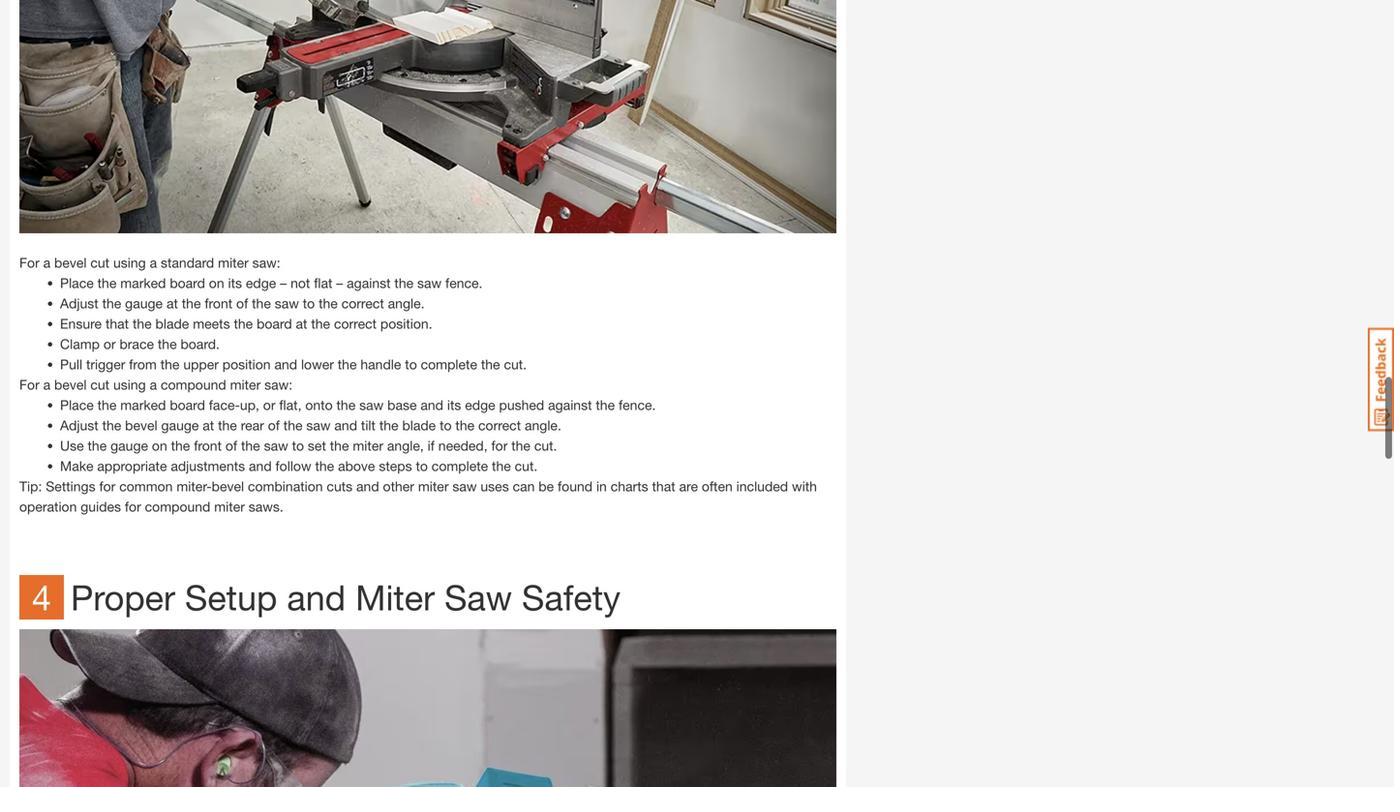 Task type: describe. For each thing, give the bounding box(es) containing it.
1 horizontal spatial edge
[[465, 397, 496, 413]]

2 for from the top
[[19, 377, 39, 393]]

1 vertical spatial fence.
[[619, 397, 656, 413]]

saws.
[[249, 499, 284, 515]]

charts
[[611, 478, 649, 494]]

to left set
[[292, 438, 304, 454]]

pull
[[60, 356, 82, 372]]

upper
[[183, 356, 219, 372]]

1 adjust from the top
[[60, 295, 98, 311]]

lower
[[301, 356, 334, 372]]

saw left uses
[[453, 478, 477, 494]]

1 vertical spatial gauge
[[161, 417, 199, 433]]

bevel down the adjustments
[[212, 478, 244, 494]]

and left miter
[[287, 577, 346, 618]]

miter down tilt
[[353, 438, 384, 454]]

1 vertical spatial at
[[296, 316, 308, 332]]

safety
[[522, 577, 621, 618]]

follow
[[276, 458, 311, 474]]

1 vertical spatial front
[[194, 438, 222, 454]]

and right base
[[421, 397, 444, 413]]

1 horizontal spatial against
[[548, 397, 592, 413]]

to down "not"
[[303, 295, 315, 311]]

found
[[558, 478, 593, 494]]

set
[[308, 438, 326, 454]]

handle
[[361, 356, 401, 372]]

0 horizontal spatial against
[[347, 275, 391, 291]]

rear
[[241, 417, 264, 433]]

0 vertical spatial saw:
[[252, 255, 281, 271]]

0 vertical spatial angle.
[[388, 295, 425, 311]]

1 for from the top
[[19, 255, 39, 271]]

base
[[388, 397, 417, 413]]

standard
[[161, 255, 214, 271]]

operation
[[19, 499, 77, 515]]

2 vertical spatial correct
[[479, 417, 521, 433]]

1 horizontal spatial at
[[203, 417, 214, 433]]

miter right standard
[[218, 255, 249, 271]]

common
[[119, 478, 173, 494]]

face-
[[209, 397, 240, 413]]

1 horizontal spatial or
[[263, 397, 276, 413]]

1 vertical spatial complete
[[432, 458, 488, 474]]

2 cut from the top
[[90, 377, 110, 393]]

are
[[679, 478, 698, 494]]

1 vertical spatial of
[[268, 417, 280, 433]]

clamp
[[60, 336, 100, 352]]

bevel up ensure
[[54, 255, 87, 271]]

up,
[[240, 397, 259, 413]]

1 – from the left
[[280, 275, 287, 291]]

1 vertical spatial on
[[152, 438, 167, 454]]

2 horizontal spatial for
[[492, 438, 508, 454]]

be
[[539, 478, 554, 494]]

0 horizontal spatial edge
[[246, 275, 276, 291]]

in
[[597, 478, 607, 494]]

saw down "not"
[[275, 295, 299, 311]]

saw up position.
[[417, 275, 442, 291]]

0 vertical spatial of
[[236, 295, 248, 311]]

make
[[60, 458, 93, 474]]

0 vertical spatial gauge
[[125, 295, 163, 311]]

1 using from the top
[[113, 255, 146, 271]]

other
[[383, 478, 415, 494]]

feedback link image
[[1369, 327, 1395, 432]]

steps
[[379, 458, 412, 474]]

flat,
[[279, 397, 302, 413]]

2 vertical spatial cut.
[[515, 458, 538, 474]]

a person tilts a miter saw at an angle to make a bevel cut on a board. image
[[19, 0, 837, 233]]

combination
[[248, 478, 323, 494]]

to right handle in the top of the page
[[405, 356, 417, 372]]

2 place from the top
[[60, 397, 94, 413]]

1 vertical spatial cut.
[[535, 438, 557, 454]]

pushed
[[499, 397, 545, 413]]

ensure
[[60, 316, 102, 332]]

1 vertical spatial blade
[[402, 417, 436, 433]]

brace
[[120, 336, 154, 352]]

and left lower
[[275, 356, 297, 372]]

can
[[513, 478, 535, 494]]

2 – from the left
[[336, 275, 343, 291]]

if
[[428, 438, 435, 454]]

1 vertical spatial board
[[257, 316, 292, 332]]

1 horizontal spatial on
[[209, 275, 224, 291]]

tilt
[[361, 417, 376, 433]]



Task type: vqa. For each thing, say whether or not it's contained in the screenshot.
uses
yes



Task type: locate. For each thing, give the bounding box(es) containing it.
0 vertical spatial board
[[170, 275, 205, 291]]

0 horizontal spatial for
[[99, 478, 116, 494]]

1 vertical spatial cut
[[90, 377, 110, 393]]

saw: right standard
[[252, 255, 281, 271]]

board
[[170, 275, 205, 291], [257, 316, 292, 332], [170, 397, 205, 413]]

settings
[[46, 478, 95, 494]]

included
[[737, 478, 789, 494]]

0 vertical spatial compound
[[161, 377, 226, 393]]

0 vertical spatial at
[[167, 295, 178, 311]]

and down above
[[356, 478, 379, 494]]

that up brace
[[106, 316, 129, 332]]

adjust
[[60, 295, 98, 311], [60, 417, 98, 433]]

for down common
[[125, 499, 141, 515]]

0 horizontal spatial at
[[167, 295, 178, 311]]

for
[[19, 255, 39, 271], [19, 377, 39, 393]]

1 horizontal spatial blade
[[402, 417, 436, 433]]

board down "not"
[[257, 316, 292, 332]]

1 horizontal spatial fence.
[[619, 397, 656, 413]]

front up the adjustments
[[194, 438, 222, 454]]

marked down from on the top of the page
[[120, 397, 166, 413]]

for up guides
[[99, 478, 116, 494]]

and left tilt
[[335, 417, 357, 433]]

0 vertical spatial fence.
[[446, 275, 483, 291]]

gauge up brace
[[125, 295, 163, 311]]

0 horizontal spatial blade
[[156, 316, 189, 332]]

that
[[106, 316, 129, 332], [652, 478, 676, 494]]

adjustments
[[171, 458, 245, 474]]

at down face- in the bottom left of the page
[[203, 417, 214, 433]]

0 vertical spatial place
[[60, 275, 94, 291]]

trigger
[[86, 356, 125, 372]]

1 vertical spatial compound
[[145, 499, 211, 515]]

guides
[[81, 499, 121, 515]]

edge left "not"
[[246, 275, 276, 291]]

complete down position.
[[421, 356, 477, 372]]

on
[[209, 275, 224, 291], [152, 438, 167, 454]]

0 vertical spatial using
[[113, 255, 146, 271]]

0 vertical spatial marked
[[120, 275, 166, 291]]

0 vertical spatial adjust
[[60, 295, 98, 311]]

its
[[228, 275, 242, 291], [447, 397, 461, 413]]

0 horizontal spatial –
[[280, 275, 287, 291]]

board.
[[181, 336, 220, 352]]

board left face- in the bottom left of the page
[[170, 397, 205, 413]]

miter right other
[[418, 478, 449, 494]]

2 vertical spatial for
[[125, 499, 141, 515]]

front up meets
[[205, 295, 233, 311]]

complete down needed,
[[432, 458, 488, 474]]

compound
[[161, 377, 226, 393], [145, 499, 211, 515]]

saw: up flat,
[[265, 377, 293, 393]]

at down "not"
[[296, 316, 308, 332]]

0 vertical spatial front
[[205, 295, 233, 311]]

marked
[[120, 275, 166, 291], [120, 397, 166, 413]]

1 horizontal spatial that
[[652, 478, 676, 494]]

often
[[702, 478, 733, 494]]

0 vertical spatial that
[[106, 316, 129, 332]]

against right pushed
[[548, 397, 592, 413]]

1 marked from the top
[[120, 275, 166, 291]]

appropriate
[[97, 458, 167, 474]]

0 vertical spatial its
[[228, 275, 242, 291]]

saw:
[[252, 255, 281, 271], [265, 377, 293, 393]]

and up combination
[[249, 458, 272, 474]]

to up needed,
[[440, 417, 452, 433]]

0 horizontal spatial on
[[152, 438, 167, 454]]

miter left saws.
[[214, 499, 245, 515]]

at down standard
[[167, 295, 178, 311]]

1 horizontal spatial for
[[125, 499, 141, 515]]

cut up ensure
[[90, 255, 110, 271]]

correct up position.
[[342, 295, 384, 311]]

of up position
[[236, 295, 248, 311]]

position
[[223, 356, 271, 372]]

1 vertical spatial for
[[19, 377, 39, 393]]

flat
[[314, 275, 333, 291]]

proper
[[71, 577, 175, 618]]

place up use
[[60, 397, 94, 413]]

at
[[167, 295, 178, 311], [296, 316, 308, 332], [203, 417, 214, 433]]

against right flat
[[347, 275, 391, 291]]

or up trigger
[[104, 336, 116, 352]]

the
[[97, 275, 117, 291], [395, 275, 414, 291], [102, 295, 121, 311], [182, 295, 201, 311], [252, 295, 271, 311], [319, 295, 338, 311], [133, 316, 152, 332], [234, 316, 253, 332], [311, 316, 330, 332], [158, 336, 177, 352], [161, 356, 180, 372], [338, 356, 357, 372], [481, 356, 500, 372], [97, 397, 117, 413], [337, 397, 356, 413], [596, 397, 615, 413], [102, 417, 121, 433], [218, 417, 237, 433], [284, 417, 303, 433], [380, 417, 399, 433], [456, 417, 475, 433], [88, 438, 107, 454], [171, 438, 190, 454], [241, 438, 260, 454], [330, 438, 349, 454], [512, 438, 531, 454], [315, 458, 334, 474], [492, 458, 511, 474]]

cut. up can
[[515, 458, 538, 474]]

bevel
[[54, 255, 87, 271], [54, 377, 87, 393], [125, 417, 158, 433], [212, 478, 244, 494]]

cut down trigger
[[90, 377, 110, 393]]

a person wears ear and eye protection while making a bevel cut using a power miter saw. image
[[19, 629, 837, 787]]

proper setup and miter saw safety
[[71, 577, 621, 618]]

of
[[236, 295, 248, 311], [268, 417, 280, 433], [226, 438, 237, 454]]

0 vertical spatial cut
[[90, 255, 110, 271]]

1 vertical spatial for
[[99, 478, 116, 494]]

cut
[[90, 255, 110, 271], [90, 377, 110, 393]]

1 vertical spatial correct
[[334, 316, 377, 332]]

or right "up,"
[[263, 397, 276, 413]]

miter-
[[177, 478, 212, 494]]

for a bevel cut using a standard miter saw: place the marked board on its edge – not flat – against the saw fence. adjust the gauge at the front of the saw to the correct angle. ensure that the blade meets the board at the correct position. clamp or brace the board. pull trigger from the upper position and lower the handle to complete the cut. for a bevel cut using a compound miter saw: place the marked board face-up, or flat, onto the saw base and its edge pushed against the fence. adjust the bevel gauge at the rear of the saw and tilt the blade to the correct angle. use the gauge on the front of the saw to set the miter angle, if needed, for the cut. make appropriate adjustments and follow the above steps to complete the cut. tip: settings for common miter-bevel combination cuts and other miter saw uses can be found in charts that are often included with operation guides for compound miter saws.
[[19, 255, 817, 515]]

correct up handle in the top of the page
[[334, 316, 377, 332]]

front
[[205, 295, 233, 311], [194, 438, 222, 454]]

0 vertical spatial cut.
[[504, 356, 527, 372]]

1 horizontal spatial –
[[336, 275, 343, 291]]

0 horizontal spatial angle.
[[388, 295, 425, 311]]

2 adjust from the top
[[60, 417, 98, 433]]

edge left pushed
[[465, 397, 496, 413]]

for
[[492, 438, 508, 454], [99, 478, 116, 494], [125, 499, 141, 515]]

1 vertical spatial that
[[652, 478, 676, 494]]

0 horizontal spatial that
[[106, 316, 129, 332]]

0 horizontal spatial its
[[228, 275, 242, 291]]

needed,
[[439, 438, 488, 454]]

0 vertical spatial for
[[492, 438, 508, 454]]

uses
[[481, 478, 509, 494]]

2 vertical spatial board
[[170, 397, 205, 413]]

with
[[792, 478, 817, 494]]

0 vertical spatial correct
[[342, 295, 384, 311]]

bevel down pull
[[54, 377, 87, 393]]

1 vertical spatial angle.
[[525, 417, 562, 433]]

gauge
[[125, 295, 163, 311], [161, 417, 199, 433], [111, 438, 148, 454]]

cut. up be
[[535, 438, 557, 454]]

place
[[60, 275, 94, 291], [60, 397, 94, 413]]

cut.
[[504, 356, 527, 372], [535, 438, 557, 454], [515, 458, 538, 474]]

compound down miter- on the bottom
[[145, 499, 211, 515]]

1 vertical spatial place
[[60, 397, 94, 413]]

of up the adjustments
[[226, 438, 237, 454]]

to
[[303, 295, 315, 311], [405, 356, 417, 372], [440, 417, 452, 433], [292, 438, 304, 454], [416, 458, 428, 474]]

a
[[43, 255, 51, 271], [150, 255, 157, 271], [43, 377, 51, 393], [150, 377, 157, 393]]

0 vertical spatial on
[[209, 275, 224, 291]]

gauge up the adjustments
[[161, 417, 199, 433]]

2 horizontal spatial at
[[296, 316, 308, 332]]

using
[[113, 255, 146, 271], [113, 377, 146, 393]]

– right flat
[[336, 275, 343, 291]]

onto
[[305, 397, 333, 413]]

adjust up use
[[60, 417, 98, 433]]

miter
[[356, 577, 435, 618]]

correct
[[342, 295, 384, 311], [334, 316, 377, 332], [479, 417, 521, 433]]

1 vertical spatial saw:
[[265, 377, 293, 393]]

angle,
[[387, 438, 424, 454]]

saw
[[445, 577, 512, 618]]

1 horizontal spatial angle.
[[525, 417, 562, 433]]

fence.
[[446, 275, 483, 291], [619, 397, 656, 413]]

2 vertical spatial at
[[203, 417, 214, 433]]

0 horizontal spatial fence.
[[446, 275, 483, 291]]

saw
[[417, 275, 442, 291], [275, 295, 299, 311], [359, 397, 384, 413], [306, 417, 331, 433], [264, 438, 288, 454], [453, 478, 477, 494]]

–
[[280, 275, 287, 291], [336, 275, 343, 291]]

0 horizontal spatial or
[[104, 336, 116, 352]]

board down standard
[[170, 275, 205, 291]]

or
[[104, 336, 116, 352], [263, 397, 276, 413]]

tip:
[[19, 478, 42, 494]]

1 vertical spatial against
[[548, 397, 592, 413]]

blade
[[156, 316, 189, 332], [402, 417, 436, 433]]

0 vertical spatial or
[[104, 336, 116, 352]]

compound down the upper
[[161, 377, 226, 393]]

on down standard
[[209, 275, 224, 291]]

adjust up ensure
[[60, 295, 98, 311]]

0 vertical spatial against
[[347, 275, 391, 291]]

angle. down pushed
[[525, 417, 562, 433]]

2 vertical spatial of
[[226, 438, 237, 454]]

saw down 'onto' at the left
[[306, 417, 331, 433]]

miter
[[218, 255, 249, 271], [230, 377, 261, 393], [353, 438, 384, 454], [418, 478, 449, 494], [214, 499, 245, 515]]

of right rear
[[268, 417, 280, 433]]

against
[[347, 275, 391, 291], [548, 397, 592, 413]]

cut. up pushed
[[504, 356, 527, 372]]

from
[[129, 356, 157, 372]]

0 vertical spatial complete
[[421, 356, 477, 372]]

to down "if"
[[416, 458, 428, 474]]

angle. up position.
[[388, 295, 425, 311]]

for right needed,
[[492, 438, 508, 454]]

complete
[[421, 356, 477, 372], [432, 458, 488, 474]]

setup
[[185, 577, 277, 618]]

1 vertical spatial its
[[447, 397, 461, 413]]

not
[[291, 275, 310, 291]]

above
[[338, 458, 375, 474]]

and
[[275, 356, 297, 372], [421, 397, 444, 413], [335, 417, 357, 433], [249, 458, 272, 474], [356, 478, 379, 494], [287, 577, 346, 618]]

1 vertical spatial or
[[263, 397, 276, 413]]

2 vertical spatial gauge
[[111, 438, 148, 454]]

1 cut from the top
[[90, 255, 110, 271]]

position.
[[381, 316, 433, 332]]

that left are
[[652, 478, 676, 494]]

saw up follow
[[264, 438, 288, 454]]

blade up board.
[[156, 316, 189, 332]]

saw up tilt
[[359, 397, 384, 413]]

2 using from the top
[[113, 377, 146, 393]]

1 vertical spatial adjust
[[60, 417, 98, 433]]

0 vertical spatial edge
[[246, 275, 276, 291]]

meets
[[193, 316, 230, 332]]

marked down standard
[[120, 275, 166, 291]]

4
[[32, 577, 51, 618]]

cuts
[[327, 478, 353, 494]]

its up needed,
[[447, 397, 461, 413]]

– left "not"
[[280, 275, 287, 291]]

bevel up appropriate
[[125, 417, 158, 433]]

edge
[[246, 275, 276, 291], [465, 397, 496, 413]]

using left standard
[[113, 255, 146, 271]]

place up ensure
[[60, 275, 94, 291]]

0 vertical spatial blade
[[156, 316, 189, 332]]

use
[[60, 438, 84, 454]]

1 vertical spatial edge
[[465, 397, 496, 413]]

miter down position
[[230, 377, 261, 393]]

1 horizontal spatial its
[[447, 397, 461, 413]]

angle.
[[388, 295, 425, 311], [525, 417, 562, 433]]

0 vertical spatial for
[[19, 255, 39, 271]]

blade up "if"
[[402, 417, 436, 433]]

gauge up appropriate
[[111, 438, 148, 454]]

correct down pushed
[[479, 417, 521, 433]]

1 vertical spatial marked
[[120, 397, 166, 413]]

1 vertical spatial using
[[113, 377, 146, 393]]

2 marked from the top
[[120, 397, 166, 413]]

on up appropriate
[[152, 438, 167, 454]]

its up meets
[[228, 275, 242, 291]]

using down from on the top of the page
[[113, 377, 146, 393]]

1 place from the top
[[60, 275, 94, 291]]



